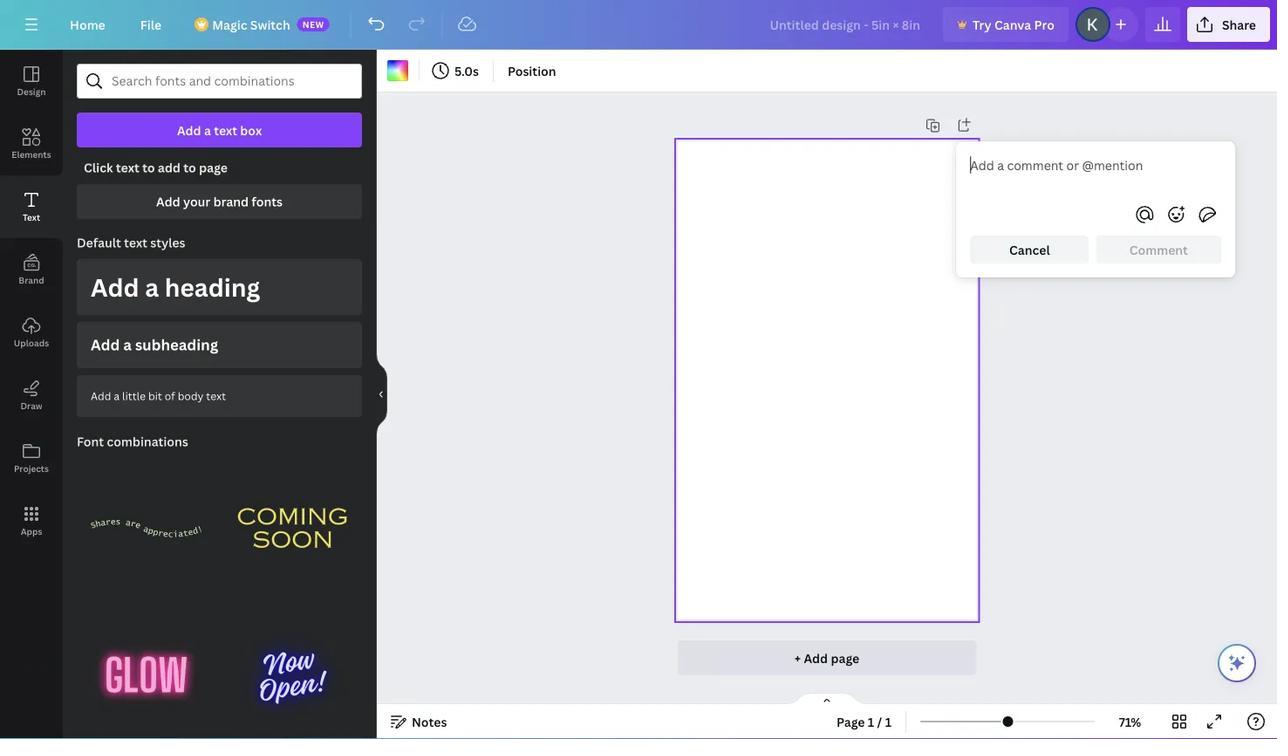 Task type: locate. For each thing, give the bounding box(es) containing it.
71%
[[1119, 713, 1142, 730]]

1 horizontal spatial page
[[831, 650, 860, 666]]

page up add your brand fonts button
[[199, 159, 228, 176]]

bit
[[148, 389, 162, 403]]

of
[[165, 389, 175, 403]]

add down default
[[91, 271, 139, 304]]

a left box
[[204, 122, 211, 138]]

canva assistant image
[[1227, 653, 1248, 674]]

a left little
[[114, 389, 120, 403]]

1 horizontal spatial 1
[[885, 713, 892, 730]]

notes
[[412, 713, 447, 730]]

to right add
[[183, 159, 196, 176]]

a for text
[[204, 122, 211, 138]]

position
[[508, 62, 556, 79]]

0 vertical spatial page
[[199, 159, 228, 176]]

1 left /
[[868, 713, 875, 730]]

apps button
[[0, 490, 63, 552]]

text inside add a text box 'button'
[[214, 122, 237, 138]]

a down styles
[[145, 271, 159, 304]]

fonts
[[252, 193, 283, 210]]

heading
[[165, 271, 260, 304]]

a inside add a little bit of body text button
[[114, 389, 120, 403]]

add a little bit of body text
[[91, 389, 226, 403]]

0 horizontal spatial to
[[142, 159, 155, 176]]

1 right /
[[885, 713, 892, 730]]

add a text box button
[[77, 113, 362, 147]]

body
[[178, 389, 204, 403]]

a
[[204, 122, 211, 138], [145, 271, 159, 304], [123, 335, 132, 355], [114, 389, 120, 403]]

notes button
[[384, 708, 454, 736]]

to
[[142, 159, 155, 176], [183, 159, 196, 176]]

2 to from the left
[[183, 159, 196, 176]]

add a subheading button
[[77, 322, 362, 368]]

page up show pages image at the bottom
[[831, 650, 860, 666]]

a left 'subheading' on the top
[[123, 335, 132, 355]]

add inside 'button'
[[177, 122, 201, 138]]

/
[[877, 713, 882, 730]]

text left box
[[214, 122, 237, 138]]

show pages image
[[785, 692, 869, 706]]

a inside add a heading button
[[145, 271, 159, 304]]

uploads button
[[0, 301, 63, 364]]

to left add
[[142, 159, 155, 176]]

brand button
[[0, 238, 63, 301]]

Comment draft. Add a comment or @mention. text field
[[970, 155, 1222, 194]]

page
[[837, 713, 865, 730]]

text right 'body'
[[206, 389, 226, 403]]

brand
[[213, 193, 249, 210]]

try canva pro
[[973, 16, 1055, 33]]

font
[[77, 433, 104, 450]]

design button
[[0, 50, 63, 113]]

canva
[[995, 16, 1032, 33]]

add for add a subheading
[[91, 335, 120, 355]]

add left little
[[91, 389, 111, 403]]

add
[[177, 122, 201, 138], [156, 193, 180, 210], [91, 271, 139, 304], [91, 335, 120, 355], [91, 389, 111, 403], [804, 650, 828, 666]]

cancel
[[1009, 241, 1050, 258]]

uploads
[[14, 337, 49, 349]]

font combinations
[[77, 433, 188, 450]]

position button
[[501, 57, 563, 85]]

a inside add a subheading button
[[123, 335, 132, 355]]

add up add
[[177, 122, 201, 138]]

1 vertical spatial page
[[831, 650, 860, 666]]

add a heading button
[[77, 259, 362, 315]]

1 horizontal spatial to
[[183, 159, 196, 176]]

switch
[[250, 16, 290, 33]]

add left 'subheading' on the top
[[91, 335, 120, 355]]

main menu bar
[[0, 0, 1278, 50]]

comment button
[[1096, 236, 1222, 264]]

page
[[199, 159, 228, 176], [831, 650, 860, 666]]

add left your
[[156, 193, 180, 210]]

1 to from the left
[[142, 159, 155, 176]]

a inside add a text box 'button'
[[204, 122, 211, 138]]

2 1 from the left
[[885, 713, 892, 730]]

share button
[[1188, 7, 1271, 42]]

box
[[240, 122, 262, 138]]

cancel button
[[970, 236, 1089, 264]]

text
[[23, 211, 40, 223]]

1
[[868, 713, 875, 730], [885, 713, 892, 730]]

text
[[214, 122, 237, 138], [116, 159, 139, 176], [124, 234, 147, 251], [206, 389, 226, 403]]

0 horizontal spatial 1
[[868, 713, 875, 730]]

+
[[795, 650, 801, 666]]

draw
[[20, 400, 42, 411]]

add for add your brand fonts
[[156, 193, 180, 210]]



Task type: vqa. For each thing, say whether or not it's contained in the screenshot.
second row from the bottom
no



Task type: describe. For each thing, give the bounding box(es) containing it.
add for add a heading
[[91, 271, 139, 304]]

pro
[[1035, 16, 1055, 33]]

add your brand fonts button
[[77, 184, 362, 219]]

page inside button
[[831, 650, 860, 666]]

draw button
[[0, 364, 63, 427]]

file
[[140, 16, 162, 33]]

home
[[70, 16, 105, 33]]

add a text box
[[177, 122, 262, 138]]

71% button
[[1102, 708, 1159, 736]]

apps
[[21, 525, 42, 537]]

+ add page
[[795, 650, 860, 666]]

little
[[122, 389, 146, 403]]

file button
[[126, 7, 176, 42]]

a for heading
[[145, 271, 159, 304]]

design
[[17, 86, 46, 97]]

Search fonts and combinations search field
[[112, 65, 327, 98]]

0 horizontal spatial page
[[199, 159, 228, 176]]

text left styles
[[124, 234, 147, 251]]

magic switch
[[212, 16, 290, 33]]

try
[[973, 16, 992, 33]]

5.0s button
[[427, 57, 486, 85]]

page 1 / 1
[[837, 713, 892, 730]]

magic
[[212, 16, 247, 33]]

click
[[84, 159, 113, 176]]

new
[[303, 18, 324, 30]]

styles
[[150, 234, 185, 251]]

combinations
[[107, 433, 188, 450]]

hide image
[[376, 353, 387, 436]]

text inside add a little bit of body text button
[[206, 389, 226, 403]]

elements
[[12, 148, 51, 160]]

+ add page button
[[678, 640, 977, 675]]

default
[[77, 234, 121, 251]]

text right 'click'
[[116, 159, 139, 176]]

add for add a text box
[[177, 122, 201, 138]]

share
[[1222, 16, 1257, 33]]

projects button
[[0, 427, 63, 490]]

1 1 from the left
[[868, 713, 875, 730]]

#ffffff image
[[387, 60, 408, 81]]

side panel tab list
[[0, 50, 63, 552]]

elements button
[[0, 113, 63, 175]]

home link
[[56, 7, 119, 42]]

comment
[[1130, 241, 1188, 258]]

text button
[[0, 175, 63, 238]]

add right +
[[804, 650, 828, 666]]

projects
[[14, 462, 49, 474]]

your
[[183, 193, 211, 210]]

add a little bit of body text button
[[77, 375, 362, 417]]

add your brand fonts
[[156, 193, 283, 210]]

Design title text field
[[756, 7, 936, 42]]

a for subheading
[[123, 335, 132, 355]]

add
[[158, 159, 181, 176]]

try canva pro button
[[943, 7, 1069, 42]]

subheading
[[135, 335, 218, 355]]

add a subheading
[[91, 335, 218, 355]]

add for add a little bit of body text
[[91, 389, 111, 403]]

5.0s
[[455, 62, 479, 79]]

default text styles
[[77, 234, 185, 251]]

brand
[[19, 274, 44, 286]]

a for little
[[114, 389, 120, 403]]

add a heading
[[91, 271, 260, 304]]

click text to add to page
[[84, 159, 228, 176]]



